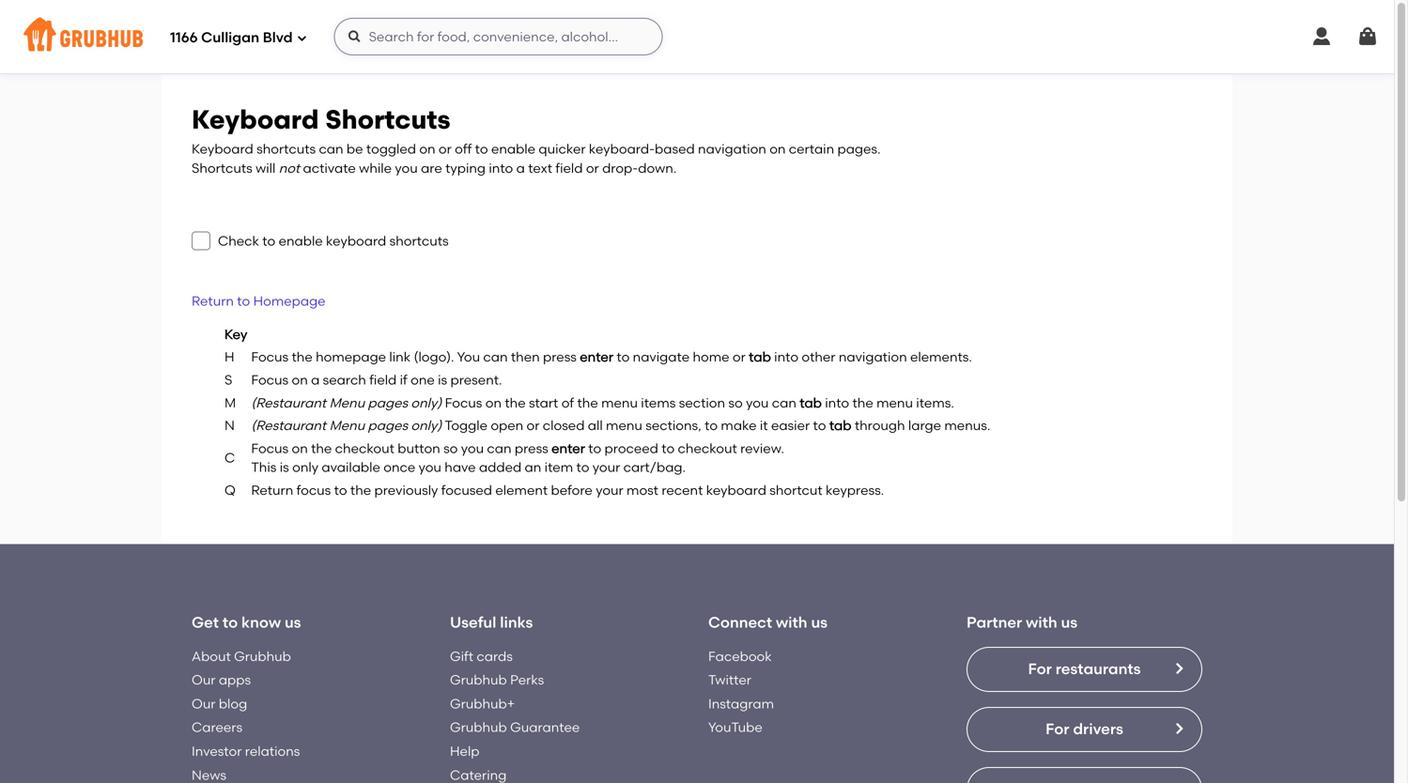 Task type: vqa. For each thing, say whether or not it's contained in the screenshot.
The Previously
yes



Task type: locate. For each thing, give the bounding box(es) containing it.
focus on the checkout button so you can press enter to proceed to checkout review. this is only available once you have added an item to your cart/bag.
[[251, 441, 784, 476]]

instagram
[[708, 696, 774, 712]]

help
[[450, 744, 480, 760]]

1 horizontal spatial is
[[438, 372, 447, 388]]

1 vertical spatial only)
[[411, 418, 442, 434]]

(restaurant right m
[[251, 395, 326, 411]]

can up the added
[[487, 441, 512, 456]]

1 with from the left
[[776, 613, 808, 632]]

navigation right other on the right of the page
[[839, 349, 907, 365]]

0 horizontal spatial a
[[311, 372, 320, 388]]

0 horizontal spatial is
[[280, 460, 289, 476]]

1 horizontal spatial tab
[[800, 395, 822, 411]]

0 vertical spatial grubhub
[[234, 649, 291, 665]]

while
[[359, 160, 392, 176]]

right image
[[1172, 661, 1187, 676]]

into inside the keyboard shortcuts keyboard shortcuts can be toggled on or off to enable quicker keyboard-based navigation on certain pages. shortcuts will not activate while you are typing into a text field or drop-down.
[[489, 160, 513, 176]]

2 only) from the top
[[411, 418, 442, 434]]

menu for focus on the start of the menu items section so you can
[[329, 395, 365, 411]]

press for then
[[543, 349, 577, 365]]

grubhub guarantee link
[[450, 720, 580, 736]]

for down the "partner with us"
[[1028, 660, 1052, 679]]

2 (restaurant from the top
[[251, 418, 326, 434]]

grubhub perks link
[[450, 672, 544, 688]]

0 horizontal spatial with
[[776, 613, 808, 632]]

investor
[[192, 744, 242, 760]]

keyboard up will
[[192, 104, 319, 135]]

menu up 'available'
[[329, 418, 365, 434]]

on up open
[[485, 395, 502, 411]]

pages for focus on the start of the menu items section so you can
[[368, 395, 408, 411]]

0 vertical spatial is
[[438, 372, 447, 388]]

keyboard up check
[[192, 141, 253, 157]]

about grubhub our apps our blog careers investor relations news
[[192, 649, 300, 783]]

focus inside focus on the checkout button so you can press enter to proceed to checkout review. this is only available once you have added an item to your cart/bag.
[[251, 441, 289, 456]]

press
[[543, 349, 577, 365], [515, 441, 548, 456]]

make
[[721, 418, 757, 434]]

have
[[445, 460, 476, 476]]

is
[[438, 372, 447, 388], [280, 460, 289, 476]]

button
[[398, 441, 440, 456]]

only)
[[411, 395, 442, 411], [411, 418, 442, 434]]

c
[[225, 450, 235, 466]]

(restaurant menu pages only) focus on the start of the menu items section so you can tab into the menu items.
[[251, 395, 954, 411]]

0 vertical spatial enable
[[491, 141, 536, 157]]

facebook link
[[708, 649, 772, 665]]

menu down 'search'
[[329, 395, 365, 411]]

1 (restaurant from the top
[[251, 395, 326, 411]]

1 vertical spatial shortcuts
[[192, 160, 252, 176]]

us for partner with us
[[1061, 613, 1078, 632]]

to down 'available'
[[334, 482, 347, 498]]

2 us from the left
[[811, 613, 828, 632]]

0 horizontal spatial into
[[489, 160, 513, 176]]

your inside focus on the checkout button so you can press enter to proceed to checkout review. this is only available once you have added an item to your cart/bag.
[[593, 460, 620, 476]]

or
[[439, 141, 452, 157], [586, 160, 599, 176], [733, 349, 746, 365], [527, 418, 540, 434]]

1 vertical spatial grubhub
[[450, 672, 507, 688]]

2 horizontal spatial tab
[[829, 418, 852, 434]]

focus up this on the left bottom of the page
[[251, 441, 289, 456]]

on up "only"
[[292, 441, 308, 456]]

focus up toggle
[[445, 395, 482, 411]]

into down other on the right of the page
[[825, 395, 849, 411]]

(restaurant for (restaurant menu pages only) toggle open or closed all menu sections, to make it easier to tab through large menus.
[[251, 418, 326, 434]]

into left other on the right of the page
[[774, 349, 799, 365]]

facebook
[[708, 649, 772, 665]]

0 vertical spatial for
[[1028, 660, 1052, 679]]

svg image left check
[[195, 235, 207, 246]]

1 vertical spatial press
[[515, 441, 548, 456]]

our down about
[[192, 672, 216, 688]]

2 horizontal spatial svg image
[[1357, 25, 1379, 48]]

or left drop-
[[586, 160, 599, 176]]

2 pages from the top
[[368, 418, 408, 434]]

tab left through
[[829, 418, 852, 434]]

your down proceed
[[593, 460, 620, 476]]

for for for drivers
[[1046, 720, 1070, 739]]

facebook twitter instagram youtube
[[708, 649, 774, 736]]

0 vertical spatial keyboard
[[326, 233, 386, 249]]

1 menu from the top
[[329, 395, 365, 411]]

to right off
[[475, 141, 488, 157]]

enter up item
[[552, 441, 585, 456]]

n
[[225, 418, 235, 434]]

this
[[251, 460, 277, 476]]

1 vertical spatial pages
[[368, 418, 408, 434]]

a left 'search'
[[311, 372, 320, 388]]

navigation right based
[[698, 141, 766, 157]]

navigation inside the keyboard shortcuts keyboard shortcuts can be toggled on or off to enable quicker keyboard-based navigation on certain pages. shortcuts will not activate while you are typing into a text field or drop-down.
[[698, 141, 766, 157]]

shortcuts left will
[[192, 160, 252, 176]]

through
[[855, 418, 905, 434]]

menu up proceed
[[606, 418, 642, 434]]

enter inside focus on the checkout button so you can press enter to proceed to checkout review. this is only available once you have added an item to your cart/bag.
[[552, 441, 585, 456]]

our up careers link
[[192, 696, 216, 712]]

not
[[279, 160, 300, 176]]

1 vertical spatial enter
[[552, 441, 585, 456]]

you
[[395, 160, 418, 176], [746, 395, 769, 411], [461, 441, 484, 456], [419, 460, 441, 476]]

1 horizontal spatial return
[[251, 482, 293, 498]]

grubhub
[[234, 649, 291, 665], [450, 672, 507, 688], [450, 720, 507, 736]]

gift cards grubhub perks grubhub+ grubhub guarantee help catering
[[450, 649, 580, 783]]

0 horizontal spatial so
[[443, 441, 458, 456]]

0 horizontal spatial us
[[285, 613, 301, 632]]

tab
[[749, 349, 771, 365], [800, 395, 822, 411], [829, 418, 852, 434]]

focus on a search field if one is present.
[[251, 372, 502, 388]]

shortcuts up not in the left top of the page
[[257, 141, 316, 157]]

keyboard
[[192, 104, 319, 135], [192, 141, 253, 157]]

on up are
[[419, 141, 436, 157]]

focused
[[441, 482, 492, 498]]

available
[[322, 460, 380, 476]]

shortcuts inside the keyboard shortcuts keyboard shortcuts can be toggled on or off to enable quicker keyboard-based navigation on certain pages. shortcuts will not activate while you are typing into a text field or drop-down.
[[257, 141, 316, 157]]

grubhub down grubhub+ link
[[450, 720, 507, 736]]

2 vertical spatial into
[[825, 395, 849, 411]]

1 vertical spatial our
[[192, 696, 216, 712]]

shortcuts
[[325, 104, 451, 135], [192, 160, 252, 176]]

return up "key"
[[192, 293, 234, 309]]

is right this on the left bottom of the page
[[280, 460, 289, 476]]

1 vertical spatial keyboard
[[192, 141, 253, 157]]

can right you
[[483, 349, 508, 365]]

1 horizontal spatial a
[[516, 160, 525, 176]]

menu up (restaurant menu pages only) toggle open or closed all menu sections, to make it easier to tab through large menus. at the bottom of the page
[[601, 395, 638, 411]]

blog
[[219, 696, 247, 712]]

keyboard down review.
[[706, 482, 767, 498]]

1 pages from the top
[[368, 395, 408, 411]]

gift cards link
[[450, 649, 513, 665]]

is right one
[[438, 372, 447, 388]]

1 vertical spatial shortcuts
[[389, 233, 449, 249]]

certain
[[789, 141, 834, 157]]

guarantee
[[510, 720, 580, 736]]

0 vertical spatial tab
[[749, 349, 771, 365]]

1 horizontal spatial into
[[774, 349, 799, 365]]

the up "only"
[[311, 441, 332, 456]]

into right typing
[[489, 160, 513, 176]]

0 vertical spatial return
[[192, 293, 234, 309]]

0 horizontal spatial shortcuts
[[192, 160, 252, 176]]

press for can
[[515, 441, 548, 456]]

0 horizontal spatial navigation
[[698, 141, 766, 157]]

1 horizontal spatial navigation
[[839, 349, 907, 365]]

enter for navigate
[[580, 349, 614, 365]]

2 keyboard from the top
[[192, 141, 253, 157]]

items.
[[916, 395, 954, 411]]

focus right h
[[251, 349, 289, 365]]

know
[[241, 613, 281, 632]]

typing
[[445, 160, 486, 176]]

the inside focus on the checkout button so you can press enter to proceed to checkout review. this is only available once you have added an item to your cart/bag.
[[311, 441, 332, 456]]

1 vertical spatial a
[[311, 372, 320, 388]]

m
[[225, 395, 236, 411]]

so up have
[[443, 441, 458, 456]]

us up for restaurants
[[1061, 613, 1078, 632]]

navigation
[[698, 141, 766, 157], [839, 349, 907, 365]]

0 horizontal spatial shortcuts
[[257, 141, 316, 157]]

grubhub down know
[[234, 649, 291, 665]]

it
[[760, 418, 768, 434]]

enter up the (restaurant menu pages only) focus on the start of the menu items section so you can tab into the menu items.
[[580, 349, 614, 365]]

checkout down make at the bottom right of page
[[678, 441, 737, 456]]

2 horizontal spatial into
[[825, 395, 849, 411]]

0 vertical spatial your
[[593, 460, 620, 476]]

1 keyboard from the top
[[192, 104, 319, 135]]

0 vertical spatial enter
[[580, 349, 614, 365]]

with right the connect
[[776, 613, 808, 632]]

drop-
[[602, 160, 638, 176]]

shortcuts up toggled
[[325, 104, 451, 135]]

get to know us
[[192, 613, 301, 632]]

2 with from the left
[[1026, 613, 1058, 632]]

pages down focus on a search field if one is present.
[[368, 395, 408, 411]]

links
[[500, 613, 533, 632]]

1 vertical spatial menu
[[329, 418, 365, 434]]

2 vertical spatial tab
[[829, 418, 852, 434]]

for left drivers
[[1046, 720, 1070, 739]]

perks
[[510, 672, 544, 688]]

1166 culligan blvd
[[170, 29, 293, 46]]

1 vertical spatial is
[[280, 460, 289, 476]]

1 vertical spatial your
[[596, 482, 624, 498]]

only) down one
[[411, 395, 442, 411]]

you up it
[[746, 395, 769, 411]]

our
[[192, 672, 216, 688], [192, 696, 216, 712]]

(restaurant up "only"
[[251, 418, 326, 434]]

svg image right blvd
[[296, 32, 308, 44]]

1 vertical spatial return
[[251, 482, 293, 498]]

2 menu from the top
[[329, 418, 365, 434]]

0 vertical spatial a
[[516, 160, 525, 176]]

easier
[[771, 418, 810, 434]]

0 vertical spatial keyboard
[[192, 104, 319, 135]]

grubhub down the 'gift cards' link
[[450, 672, 507, 688]]

svg image
[[1311, 25, 1333, 48], [1357, 25, 1379, 48], [347, 29, 362, 44]]

tab right home
[[749, 349, 771, 365]]

us right know
[[285, 613, 301, 632]]

1 horizontal spatial shortcuts
[[325, 104, 451, 135]]

1 vertical spatial into
[[774, 349, 799, 365]]

1 vertical spatial tab
[[800, 395, 822, 411]]

1 vertical spatial (restaurant
[[251, 418, 326, 434]]

0 vertical spatial only)
[[411, 395, 442, 411]]

present.
[[450, 372, 502, 388]]

us right the connect
[[811, 613, 828, 632]]

field left if
[[369, 372, 397, 388]]

return
[[192, 293, 234, 309], [251, 482, 293, 498]]

press inside focus on the checkout button so you can press enter to proceed to checkout review. this is only available once you have added an item to your cart/bag.
[[515, 441, 548, 456]]

1 horizontal spatial checkout
[[678, 441, 737, 456]]

checkout up 'available'
[[335, 441, 394, 456]]

0 vertical spatial svg image
[[296, 32, 308, 44]]

with right partner
[[1026, 613, 1058, 632]]

search
[[323, 372, 366, 388]]

(restaurant menu pages only) toggle open or closed all menu sections, to make it easier to tab through large menus.
[[251, 418, 991, 434]]

a left text
[[516, 160, 525, 176]]

0 horizontal spatial checkout
[[335, 441, 394, 456]]

press up an
[[515, 441, 548, 456]]

1 horizontal spatial us
[[811, 613, 828, 632]]

1 vertical spatial navigation
[[839, 349, 907, 365]]

1 vertical spatial svg image
[[195, 235, 207, 246]]

blvd
[[263, 29, 293, 46]]

can up activate
[[319, 141, 343, 157]]

focus for a
[[251, 372, 289, 388]]

0 vertical spatial into
[[489, 160, 513, 176]]

3 us from the left
[[1061, 613, 1078, 632]]

0 horizontal spatial return
[[192, 293, 234, 309]]

for restaurants link
[[967, 647, 1203, 692]]

focus right s
[[251, 372, 289, 388]]

then
[[511, 349, 540, 365]]

0 vertical spatial our
[[192, 672, 216, 688]]

so
[[728, 395, 743, 411], [443, 441, 458, 456]]

careers link
[[192, 720, 242, 736]]

0 vertical spatial press
[[543, 349, 577, 365]]

1 horizontal spatial svg image
[[296, 32, 308, 44]]

a inside the keyboard shortcuts keyboard shortcuts can be toggled on or off to enable quicker keyboard-based navigation on certain pages. shortcuts will not activate while you are typing into a text field or drop-down.
[[516, 160, 525, 176]]

to up cart/bag.
[[662, 441, 675, 456]]

field down quicker
[[556, 160, 583, 176]]

or right home
[[733, 349, 746, 365]]

1 horizontal spatial keyboard
[[706, 482, 767, 498]]

enable up text
[[491, 141, 536, 157]]

return down this on the left bottom of the page
[[251, 482, 293, 498]]

1 horizontal spatial enable
[[491, 141, 536, 157]]

homepage
[[253, 293, 326, 309]]

to right get
[[223, 613, 238, 632]]

shortcut
[[770, 482, 823, 498]]

start
[[529, 395, 558, 411]]

only) up the button
[[411, 418, 442, 434]]

field
[[556, 160, 583, 176], [369, 372, 397, 388]]

you down toggled
[[395, 160, 418, 176]]

is inside focus on the checkout button so you can press enter to proceed to checkout review. this is only available once you have added an item to your cart/bag.
[[280, 460, 289, 476]]

0 vertical spatial menu
[[329, 395, 365, 411]]

to right check
[[262, 233, 275, 249]]

press right then
[[543, 349, 577, 365]]

2 vertical spatial grubhub
[[450, 720, 507, 736]]

of
[[562, 395, 574, 411]]

return to homepage
[[192, 293, 326, 309]]

section
[[679, 395, 725, 411]]

gift
[[450, 649, 474, 665]]

to right easier
[[813, 418, 826, 434]]

enter for proceed
[[552, 441, 585, 456]]

your left "most"
[[596, 482, 624, 498]]

0 vertical spatial field
[[556, 160, 583, 176]]

to right item
[[576, 460, 589, 476]]

with
[[776, 613, 808, 632], [1026, 613, 1058, 632]]

the right the of
[[577, 395, 598, 411]]

or down start
[[527, 418, 540, 434]]

tab up easier
[[800, 395, 822, 411]]

enable up homepage
[[279, 233, 323, 249]]

return for return focus to the previously focused element before your most recent keyboard shortcut keypress.
[[251, 482, 293, 498]]

0 horizontal spatial enable
[[279, 233, 323, 249]]

1 only) from the top
[[411, 395, 442, 411]]

svg image
[[296, 32, 308, 44], [195, 235, 207, 246]]

pages up the button
[[368, 418, 408, 434]]

Search for food, convenience, alcohol... search field
[[334, 18, 663, 55]]

large
[[908, 418, 941, 434]]

1 horizontal spatial svg image
[[1311, 25, 1333, 48]]

0 vertical spatial navigation
[[698, 141, 766, 157]]

0 vertical spatial (restaurant
[[251, 395, 326, 411]]

1 horizontal spatial with
[[1026, 613, 1058, 632]]

2 horizontal spatial us
[[1061, 613, 1078, 632]]

0 horizontal spatial field
[[369, 372, 397, 388]]

0 vertical spatial pages
[[368, 395, 408, 411]]

1 vertical spatial so
[[443, 441, 458, 456]]

1 vertical spatial for
[[1046, 720, 1070, 739]]

enter
[[580, 349, 614, 365], [552, 441, 585, 456]]

shortcuts down are
[[389, 233, 449, 249]]

so up make at the bottom right of page
[[728, 395, 743, 411]]

0 vertical spatial shortcuts
[[257, 141, 316, 157]]

1 horizontal spatial field
[[556, 160, 583, 176]]

keyboard down while
[[326, 233, 386, 249]]

can inside focus on the checkout button so you can press enter to proceed to checkout review. this is only available once you have added an item to your cart/bag.
[[487, 441, 512, 456]]

1 horizontal spatial so
[[728, 395, 743, 411]]

relations
[[245, 744, 300, 760]]



Task type: describe. For each thing, give the bounding box(es) containing it.
you down the button
[[419, 460, 441, 476]]

can inside the keyboard shortcuts keyboard shortcuts can be toggled on or off to enable quicker keyboard-based navigation on certain pages. shortcuts will not activate while you are typing into a text field or drop-down.
[[319, 141, 343, 157]]

focus the homepage link (logo). you can then press enter to navigate home or tab into other navigation elements.
[[251, 349, 972, 365]]

be
[[347, 141, 363, 157]]

field inside the keyboard shortcuts keyboard shortcuts can be toggled on or off to enable quicker keyboard-based navigation on certain pages. shortcuts will not activate while you are typing into a text field or drop-down.
[[556, 160, 583, 176]]

grubhub inside the "about grubhub our apps our blog careers investor relations news"
[[234, 649, 291, 665]]

other
[[802, 349, 836, 365]]

about
[[192, 649, 231, 665]]

partner with us
[[967, 613, 1078, 632]]

the up open
[[505, 395, 526, 411]]

check
[[218, 233, 259, 249]]

return for return to homepage
[[192, 293, 234, 309]]

to inside the keyboard shortcuts keyboard shortcuts can be toggled on or off to enable quicker keyboard-based navigation on certain pages. shortcuts will not activate while you are typing into a text field or drop-down.
[[475, 141, 488, 157]]

menus.
[[945, 418, 991, 434]]

text
[[528, 160, 552, 176]]

only) for focus on the start of the menu items section so you can
[[411, 395, 442, 411]]

to down section
[[705, 418, 718, 434]]

return to homepage link
[[192, 293, 326, 309]]

pages.
[[838, 141, 881, 157]]

only) for toggle open or closed all menu sections, to make it easier to
[[411, 418, 442, 434]]

if
[[400, 372, 408, 388]]

h
[[225, 349, 234, 365]]

instagram link
[[708, 696, 774, 712]]

down.
[[638, 160, 677, 176]]

1 our from the top
[[192, 672, 216, 688]]

(logo).
[[414, 349, 454, 365]]

the up through
[[853, 395, 873, 411]]

most
[[627, 482, 659, 498]]

menu for toggle open or closed all menu sections, to make it easier to
[[329, 418, 365, 434]]

tab for easier
[[829, 418, 852, 434]]

twitter link
[[708, 672, 752, 688]]

are
[[421, 160, 442, 176]]

1 vertical spatial keyboard
[[706, 482, 767, 498]]

so inside focus on the checkout button so you can press enter to proceed to checkout review. this is only available once you have added an item to your cart/bag.
[[443, 441, 458, 456]]

cart/bag.
[[623, 460, 686, 476]]

q
[[225, 482, 236, 498]]

on inside focus on the checkout button so you can press enter to proceed to checkout review. this is only available once you have added an item to your cart/bag.
[[292, 441, 308, 456]]

with for partner
[[1026, 613, 1058, 632]]

on left certain
[[770, 141, 786, 157]]

review.
[[740, 441, 784, 456]]

1 checkout from the left
[[335, 441, 394, 456]]

home
[[693, 349, 730, 365]]

main navigation navigation
[[0, 0, 1394, 73]]

proceed
[[605, 441, 658, 456]]

cards
[[477, 649, 513, 665]]

link
[[389, 349, 411, 365]]

1 horizontal spatial shortcuts
[[389, 233, 449, 249]]

added
[[479, 460, 522, 476]]

help link
[[450, 744, 480, 760]]

connect
[[708, 613, 772, 632]]

the left homepage at the top left of page
[[292, 349, 313, 365]]

tab for you
[[800, 395, 822, 411]]

our apps link
[[192, 672, 251, 688]]

return focus to the previously focused element before your most recent keyboard shortcut keypress.
[[251, 482, 884, 498]]

based
[[655, 141, 695, 157]]

get
[[192, 613, 219, 632]]

0 horizontal spatial svg image
[[195, 235, 207, 246]]

careers
[[192, 720, 242, 736]]

twitter
[[708, 672, 752, 688]]

catering
[[450, 767, 507, 783]]

open
[[491, 418, 523, 434]]

svg image inside the main navigation navigation
[[296, 32, 308, 44]]

items
[[641, 395, 676, 411]]

focus for the
[[251, 441, 289, 456]]

item
[[545, 460, 573, 476]]

quicker
[[539, 141, 586, 157]]

elements.
[[910, 349, 972, 365]]

us for connect with us
[[811, 613, 828, 632]]

1 vertical spatial field
[[369, 372, 397, 388]]

can up easier
[[772, 395, 797, 411]]

right image
[[1172, 721, 1187, 736]]

pages for toggle open or closed all menu sections, to make it easier to
[[368, 418, 408, 434]]

partner
[[967, 613, 1022, 632]]

1 us from the left
[[285, 613, 301, 632]]

enable inside the keyboard shortcuts keyboard shortcuts can be toggled on or off to enable quicker keyboard-based navigation on certain pages. shortcuts will not activate while you are typing into a text field or drop-down.
[[491, 141, 536, 157]]

grubhub+
[[450, 696, 515, 712]]

0 vertical spatial so
[[728, 395, 743, 411]]

0 horizontal spatial svg image
[[347, 29, 362, 44]]

to up "key"
[[237, 293, 250, 309]]

for for for restaurants
[[1028, 660, 1052, 679]]

to down all
[[588, 441, 601, 456]]

youtube
[[708, 720, 763, 736]]

for drivers link
[[967, 707, 1203, 752]]

you up have
[[461, 441, 484, 456]]

youtube link
[[708, 720, 763, 736]]

on left 'search'
[[292, 372, 308, 388]]

focus for homepage
[[251, 349, 289, 365]]

2 our from the top
[[192, 696, 216, 712]]

recent
[[662, 482, 703, 498]]

0 horizontal spatial tab
[[749, 349, 771, 365]]

investor relations link
[[192, 744, 300, 760]]

once
[[384, 460, 415, 476]]

connect with us
[[708, 613, 828, 632]]

2 checkout from the left
[[678, 441, 737, 456]]

keyboard-
[[589, 141, 655, 157]]

for drivers
[[1046, 720, 1123, 739]]

key
[[225, 326, 247, 342]]

1 vertical spatial enable
[[279, 233, 323, 249]]

before
[[551, 482, 593, 498]]

menu up through
[[877, 395, 913, 411]]

keypress.
[[826, 482, 884, 498]]

one
[[411, 372, 435, 388]]

apps
[[219, 672, 251, 688]]

with for connect
[[776, 613, 808, 632]]

culligan
[[201, 29, 259, 46]]

only
[[292, 460, 319, 476]]

toggled
[[366, 141, 416, 157]]

useful links
[[450, 613, 533, 632]]

off
[[455, 141, 472, 157]]

(restaurant for (restaurant menu pages only) focus on the start of the menu items section so you can tab into the menu items.
[[251, 395, 326, 411]]

useful
[[450, 613, 496, 632]]

1166
[[170, 29, 198, 46]]

you inside the keyboard shortcuts keyboard shortcuts can be toggled on or off to enable quicker keyboard-based navigation on certain pages. shortcuts will not activate while you are typing into a text field or drop-down.
[[395, 160, 418, 176]]

news link
[[192, 767, 226, 783]]

0 vertical spatial shortcuts
[[325, 104, 451, 135]]

an
[[525, 460, 541, 476]]

for restaurants
[[1028, 660, 1141, 679]]

our blog link
[[192, 696, 247, 712]]

the down 'available'
[[350, 482, 371, 498]]

or left off
[[439, 141, 452, 157]]

0 horizontal spatial keyboard
[[326, 233, 386, 249]]

you
[[457, 349, 480, 365]]

to left navigate at the left top
[[617, 349, 630, 365]]



